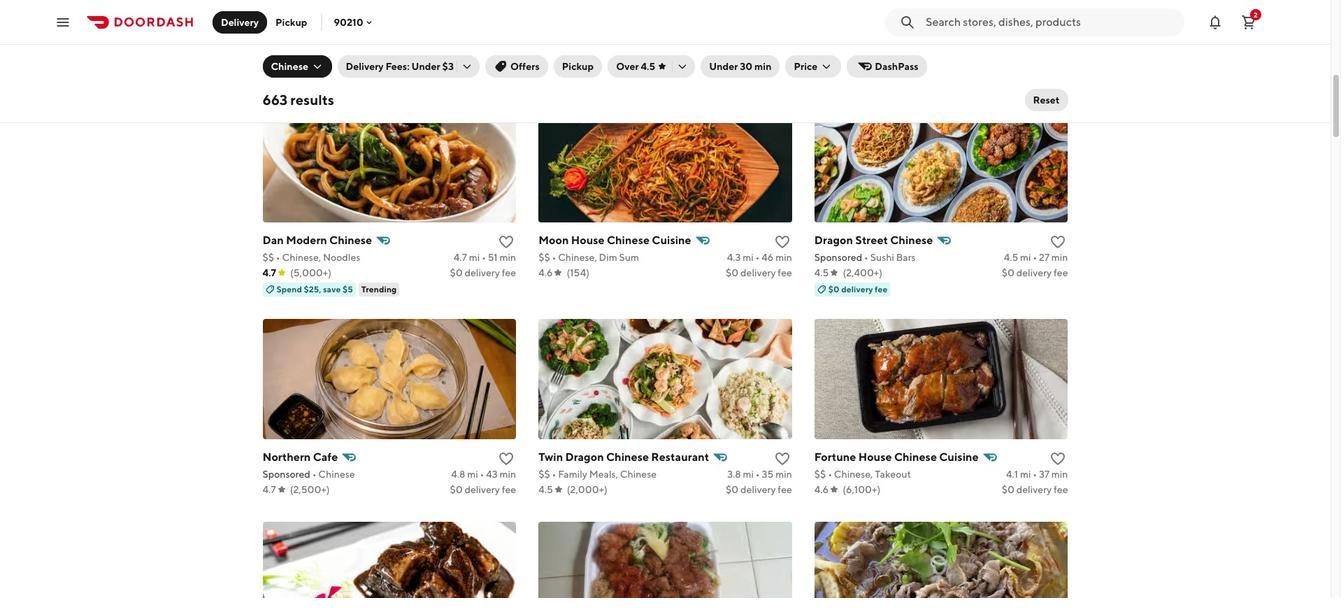 Task type: describe. For each thing, give the bounding box(es) containing it.
2
[[1254, 10, 1258, 19]]

$11.75
[[263, 17, 290, 28]]

dashpass button
[[847, 55, 927, 78]]

• left 43
[[480, 468, 484, 480]]

$$ for dan
[[263, 252, 274, 263]]

dim
[[599, 252, 618, 263]]

chinese down cafe
[[319, 468, 355, 480]]

4.3
[[727, 252, 741, 263]]

meals,
[[590, 468, 618, 480]]

4.3 mi • 46 min
[[727, 252, 793, 263]]

delivery for northern cafe
[[465, 484, 500, 495]]

bars
[[897, 252, 916, 263]]

delivery button
[[213, 11, 267, 33]]

3 items, open order cart image
[[1241, 14, 1258, 30]]

delivery down (2,400+)
[[842, 284, 873, 294]]

sponsored • sushi bars
[[815, 252, 916, 263]]

sponsored • chinese
[[263, 468, 355, 480]]

dan modern chinese for 4.7 mi • 51 min
[[263, 233, 372, 247]]

street
[[856, 233, 888, 247]]

663 results
[[263, 92, 334, 108]]

$17.00
[[944, 17, 974, 28]]

$​0 delivery fee for twin dragon chinese restaurant
[[726, 484, 793, 495]]

Store search: begin typing to search for stores available on DoorDash text field
[[926, 14, 1177, 30]]

twin dragon chinese restaurant
[[539, 450, 710, 464]]

• right $17.00
[[978, 17, 982, 28]]

4.8 mi • 43 min
[[451, 468, 516, 480]]

delivery for delivery fees: under $3
[[346, 61, 384, 72]]

dashpass
[[875, 61, 919, 72]]

(9,600+)
[[427, 52, 467, 63]]

chinese for (5,000+)
[[729, 38, 765, 49]]

wong's wok chinese food
[[263, 38, 383, 49]]

cafe
[[313, 450, 338, 464]]

dan for (5,000+)
[[671, 38, 690, 49]]

$14.00
[[535, 32, 567, 43]]

mi for dragon street chinese
[[1021, 252, 1032, 263]]

$17.00 •
[[944, 17, 982, 28]]

$$ for twin
[[539, 468, 550, 480]]

wok
[[298, 38, 319, 49]]

chinese, for fortune
[[834, 468, 873, 480]]

$​0 for twin dragon chinese restaurant
[[726, 484, 739, 495]]

(670+)
[[563, 67, 593, 78]]

0 vertical spatial pickup button
[[267, 11, 316, 33]]

bbq
[[500, 38, 522, 49]]

• up spend
[[276, 252, 280, 263]]

4.7 down $$ • chinese, noodles
[[263, 267, 276, 278]]

4.5 for (2,400+)
[[815, 267, 829, 278]]

$0
[[829, 284, 840, 294]]

chinese button
[[263, 55, 332, 78]]

1 horizontal spatial dragon
[[815, 233, 854, 247]]

mi for twin dragon chinese restaurant
[[743, 468, 754, 480]]

87%(8)
[[873, 17, 903, 28]]

joss
[[807, 38, 827, 49]]

family
[[558, 468, 588, 480]]

• up (2,500+)
[[312, 468, 317, 480]]

min for dragon street chinese
[[1052, 252, 1069, 263]]

$14.00 •
[[535, 32, 575, 43]]

90210
[[334, 16, 364, 28]]

open menu image
[[55, 14, 71, 30]]

notification bell image
[[1207, 14, 1224, 30]]

min for dan modern chinese
[[500, 252, 516, 263]]

• left "51"
[[482, 252, 486, 263]]

takeout
[[875, 468, 911, 480]]

• left the 37 on the right of the page
[[1033, 468, 1038, 480]]

sum
[[620, 252, 639, 263]]

4.6 for (154)
[[539, 267, 553, 278]]

trending
[[362, 284, 397, 294]]

4.6 for (465)
[[807, 52, 822, 63]]

chinese, for moon
[[558, 252, 597, 263]]

spend
[[277, 284, 302, 294]]

sushi
[[871, 252, 895, 263]]

90210 button
[[334, 16, 375, 28]]

dan for 4.7 mi • 51 min
[[263, 233, 284, 247]]

under 30 min
[[710, 61, 772, 72]]

fee for fortune house chinese cuisine
[[1054, 484, 1069, 495]]

chinese down twin dragon chinese restaurant
[[620, 468, 657, 480]]

price
[[794, 61, 818, 72]]

house for moon
[[571, 233, 605, 247]]

northern cafe
[[263, 450, 338, 464]]

thai
[[982, 38, 1001, 49]]

fee for dan modern chinese
[[502, 267, 516, 278]]

(2,400+)
[[843, 267, 883, 278]]

$$ • chinese, takeout
[[815, 468, 911, 480]]

37
[[1040, 468, 1050, 480]]

$25,
[[304, 284, 321, 294]]

84%(101)
[[322, 17, 362, 28]]

4.6 for (9,600+)
[[399, 52, 413, 63]]

fees:
[[386, 61, 410, 72]]

2 button
[[1235, 8, 1263, 36]]

(2,500+)
[[290, 484, 330, 495]]

4.7 mi • 51 min
[[454, 252, 516, 263]]

over
[[616, 61, 639, 72]]

wong's
[[263, 38, 296, 49]]

$5
[[343, 284, 353, 294]]

$$ • chinese, noodles
[[263, 252, 361, 263]]

4.5 for (1,400+)
[[263, 52, 277, 63]]

• right the $11.75
[[294, 17, 298, 28]]

luv2eat
[[944, 38, 980, 49]]

chinese for 4.5 mi • 27 min
[[891, 233, 934, 247]]

luv2eat thai cuisine
[[944, 38, 1036, 49]]

offers
[[511, 61, 540, 72]]

chinese for 3.8 mi • 35 min
[[607, 450, 649, 464]]

over 4.5
[[616, 61, 656, 72]]

hui tou xiang
[[535, 53, 597, 64]]

$3
[[442, 61, 454, 72]]

fee for twin dragon chinese restaurant
[[778, 484, 793, 495]]

modern for (5,000+)
[[691, 38, 727, 49]]

delivery for moon house chinese cuisine
[[741, 267, 776, 278]]

price button
[[786, 55, 842, 78]]

$0 delivery fee
[[829, 284, 888, 294]]

30
[[740, 61, 753, 72]]

4.8 for 4.8
[[535, 67, 549, 78]]

click to add this store to your saved list image for fortune house chinese cuisine
[[1050, 450, 1067, 467]]

• left the 46
[[756, 252, 760, 263]]



Task type: vqa. For each thing, say whether or not it's contained in the screenshot.


Task type: locate. For each thing, give the bounding box(es) containing it.
click to add this store to your saved list image for dragon street chinese
[[1050, 233, 1067, 250]]

1 vertical spatial pickup button
[[554, 55, 602, 78]]

xiang
[[571, 53, 597, 64]]

chinese up the takeout
[[895, 450, 937, 464]]

1 vertical spatial modern
[[286, 233, 327, 247]]

click to add this store to your saved list image up 4.8 mi • 43 min
[[498, 450, 515, 467]]

4.5 down wong's
[[263, 52, 277, 63]]

0 vertical spatial dan
[[671, 38, 690, 49]]

mongolian
[[450, 38, 498, 49]]

pickup button
[[267, 11, 316, 33], [554, 55, 602, 78]]

51
[[488, 252, 498, 263]]

click to add this store to your saved list image for twin dragon chinese restaurant
[[774, 450, 791, 467]]

$​0 delivery fee down 4.1 mi • 37 min
[[1002, 484, 1069, 495]]

0 horizontal spatial dragon
[[566, 450, 604, 464]]

dragon street chinese
[[815, 233, 934, 247]]

chinese for 4.7 mi • 51 min
[[330, 233, 372, 247]]

1 vertical spatial sponsored
[[263, 468, 311, 480]]

min right the 46
[[776, 252, 793, 263]]

modern up $$ • chinese, noodles
[[286, 233, 327, 247]]

1 vertical spatial dan
[[263, 233, 284, 247]]

dan up $$ • chinese, noodles
[[263, 233, 284, 247]]

1 horizontal spatial sponsored
[[815, 252, 863, 263]]

0 horizontal spatial pickup button
[[267, 11, 316, 33]]

moon house chinese cuisine
[[539, 233, 692, 247]]

sponsored up (2,400+)
[[815, 252, 863, 263]]

dragon up sponsored • sushi bars
[[815, 233, 854, 247]]

min right 35
[[776, 468, 793, 480]]

2 under from the left
[[710, 61, 738, 72]]

fee down 4.1 mi • 37 min
[[1054, 484, 1069, 495]]

click to add this store to your saved list image up 4.3 mi • 46 min
[[774, 233, 791, 250]]

0 horizontal spatial dan modern chinese
[[263, 233, 372, 247]]

spend $25, save $5
[[277, 284, 353, 294]]

4.6
[[399, 52, 413, 63], [807, 52, 822, 63], [539, 267, 553, 278], [815, 484, 829, 495]]

dan up the over 4.5 button
[[671, 38, 690, 49]]

under inside button
[[710, 61, 738, 72]]

dan
[[671, 38, 690, 49], [263, 233, 284, 247]]

under
[[412, 61, 440, 72], [710, 61, 738, 72]]

chinese for 4.1 mi • 37 min
[[895, 450, 937, 464]]

fee down 4.8 mi • 43 min
[[502, 484, 516, 495]]

min for northern cafe
[[500, 468, 516, 480]]

sponsored for dragon
[[815, 252, 863, 263]]

1 vertical spatial delivery
[[346, 61, 384, 72]]

min right the '27'
[[1052, 252, 1069, 263]]

(2,000+)
[[567, 484, 608, 495]]

house for fortune
[[859, 450, 892, 464]]

• left the '27'
[[1034, 252, 1038, 263]]

fee for dragon street chinese
[[1054, 267, 1069, 278]]

4.6 for (6,100+)
[[815, 484, 829, 495]]

0 vertical spatial sponsored
[[815, 252, 863, 263]]

mi for northern cafe
[[467, 468, 478, 480]]

0 horizontal spatial chinese,
[[282, 252, 321, 263]]

4.5 for (2,000+)
[[539, 484, 553, 495]]

min right 43
[[500, 468, 516, 480]]

1 horizontal spatial house
[[859, 450, 892, 464]]

food
[[360, 38, 383, 49]]

delivery down 4.8 mi • 43 min
[[465, 484, 500, 495]]

modern up under 30 min
[[691, 38, 727, 49]]

4.6 down fortune
[[815, 484, 829, 495]]

chinese, up (6,100+) at the bottom right
[[834, 468, 873, 480]]

sponsored for northern
[[263, 468, 311, 480]]

1 vertical spatial pickup
[[562, 61, 594, 72]]

dragon
[[815, 233, 854, 247], [566, 450, 604, 464]]

pickup up wong's
[[276, 16, 307, 28]]

fee
[[502, 267, 516, 278], [778, 267, 793, 278], [1054, 267, 1069, 278], [875, 284, 888, 294], [502, 484, 516, 495], [778, 484, 793, 495], [1054, 484, 1069, 495]]

$$ for moon
[[539, 252, 550, 263]]

1 horizontal spatial under
[[710, 61, 738, 72]]

$​0 for moon house chinese cuisine
[[726, 267, 739, 278]]

4.5 mi • 27 min
[[1004, 252, 1069, 263]]

27
[[1040, 252, 1050, 263]]

mi for moon house chinese cuisine
[[743, 252, 754, 263]]

mi for dan modern chinese
[[469, 252, 480, 263]]

min
[[755, 61, 772, 72], [500, 252, 516, 263], [776, 252, 793, 263], [1052, 252, 1069, 263], [500, 468, 516, 480], [776, 468, 793, 480], [1052, 468, 1069, 480]]

min inside button
[[755, 61, 772, 72]]

mi left "51"
[[469, 252, 480, 263]]

1 under from the left
[[412, 61, 440, 72]]

$​0 for dragon street chinese
[[1002, 267, 1015, 278]]

1 horizontal spatial (5,000+)
[[699, 52, 740, 63]]

delivery down "3.8 mi • 35 min"
[[741, 484, 776, 495]]

$​0 for dan modern chinese
[[450, 267, 463, 278]]

noodles
[[323, 252, 361, 263]]

fee down (2,400+)
[[875, 284, 888, 294]]

4.7 left "51"
[[454, 252, 467, 263]]

min right the 37 on the right of the page
[[1052, 468, 1069, 480]]

delivery for delivery
[[221, 16, 259, 28]]

house up $$ • chinese, dim sum
[[571, 233, 605, 247]]

$11.75 •
[[263, 17, 298, 28]]

chinese up noodles
[[330, 233, 372, 247]]

$​0 delivery fee for northern cafe
[[450, 484, 516, 495]]

chinese, up (154)
[[558, 252, 597, 263]]

restaurant
[[652, 450, 710, 464]]

92%(41)
[[1006, 17, 1041, 28]]

delivery
[[221, 16, 259, 28], [346, 61, 384, 72]]

fee for northern cafe
[[502, 484, 516, 495]]

0 horizontal spatial delivery
[[221, 16, 259, 28]]

0 horizontal spatial dan
[[263, 233, 284, 247]]

$​0 delivery fee down 4.3 mi • 46 min
[[726, 267, 793, 278]]

$​0 delivery fee down "3.8 mi • 35 min"
[[726, 484, 793, 495]]

offers button
[[485, 55, 548, 78]]

delivery fees: under $3
[[346, 61, 454, 72]]

0 horizontal spatial (5,000+)
[[290, 267, 332, 278]]

pickup button up wong's
[[267, 11, 316, 33]]

1 horizontal spatial dan modern chinese
[[671, 38, 765, 49]]

1 vertical spatial house
[[859, 450, 892, 464]]

$​0 delivery fee for moon house chinese cuisine
[[726, 267, 793, 278]]

(5,000+) left 30
[[699, 52, 740, 63]]

• left 35
[[756, 468, 760, 480]]

min for fortune house chinese cuisine
[[1052, 468, 1069, 480]]

0 horizontal spatial sponsored
[[263, 468, 311, 480]]

dan modern chinese for (5,000+)
[[671, 38, 765, 49]]

chinese for 4.3 mi • 46 min
[[607, 233, 650, 247]]

results
[[291, 92, 334, 108]]

delivery left the $11.75
[[221, 16, 259, 28]]

fortune
[[815, 450, 857, 464]]

$​0 down 4.3 at the top right of the page
[[726, 267, 739, 278]]

100%(8)
[[599, 32, 637, 43]]

3.8
[[728, 468, 741, 480]]

4.8 left 43
[[451, 468, 465, 480]]

(465)
[[836, 52, 860, 63]]

$$
[[263, 252, 274, 263], [539, 252, 550, 263], [539, 468, 550, 480], [815, 468, 826, 480]]

4.8 for 4.8 mi • 43 min
[[451, 468, 465, 480]]

0 vertical spatial dan modern chinese
[[671, 38, 765, 49]]

chinese, for dan
[[282, 252, 321, 263]]

4.5 inside button
[[641, 61, 656, 72]]

(5,000+)
[[699, 52, 740, 63], [290, 267, 332, 278]]

delivery down 4.7 mi • 51 min
[[465, 267, 500, 278]]

new china mongolian bbq
[[399, 38, 522, 49]]

0 horizontal spatial modern
[[286, 233, 327, 247]]

click to add this store to your saved list image for moon house chinese cuisine
[[774, 233, 791, 250]]

northern
[[263, 450, 311, 464]]

reset button
[[1025, 89, 1069, 111]]

46
[[762, 252, 774, 263]]

• up (2,400+)
[[865, 252, 869, 263]]

1 horizontal spatial pickup
[[562, 61, 594, 72]]

0 horizontal spatial pickup
[[276, 16, 307, 28]]

dan modern chinese up $$ • chinese, noodles
[[263, 233, 372, 247]]

mi left 43
[[467, 468, 478, 480]]

chinese for (1,400+)
[[321, 38, 358, 49]]

$$ • family meals, chinese
[[539, 468, 657, 480]]

reset
[[1034, 94, 1060, 106]]

click to add this store to your saved list image up 4.1 mi • 37 min
[[1050, 450, 1067, 467]]

delivery for twin dragon chinese restaurant
[[741, 484, 776, 495]]

1 horizontal spatial dan
[[671, 38, 690, 49]]

delivery for fortune house chinese cuisine
[[1017, 484, 1052, 495]]

4.5 left the '27'
[[1004, 252, 1019, 263]]

fortune house chinese cuisine
[[815, 450, 979, 464]]

chinese, up $25,
[[282, 252, 321, 263]]

modern
[[691, 38, 727, 49], [286, 233, 327, 247]]

click to add this store to your saved list image
[[774, 233, 791, 250], [1050, 233, 1067, 250], [1050, 450, 1067, 467]]

under 30 min button
[[701, 55, 780, 78]]

house
[[571, 233, 605, 247], [859, 450, 892, 464]]

chinese up 30
[[729, 38, 765, 49]]

• right $14.00
[[571, 32, 575, 43]]

$​0 down 4.1
[[1002, 484, 1015, 495]]

chinese up meals,
[[607, 450, 649, 464]]

4.8 down the hui
[[535, 67, 549, 78]]

sponsored
[[815, 252, 863, 263], [263, 468, 311, 480]]

moon
[[539, 233, 569, 247]]

0 vertical spatial delivery
[[221, 16, 259, 28]]

1 horizontal spatial modern
[[691, 38, 727, 49]]

$​0 down 4.8 mi • 43 min
[[450, 484, 463, 495]]

$​0 delivery fee down 4.7 mi • 51 min
[[450, 267, 516, 278]]

under left 30
[[710, 61, 738, 72]]

click to add this store to your saved list image up "3.8 mi • 35 min"
[[774, 450, 791, 467]]

chinese inside button
[[271, 61, 309, 72]]

cuisine
[[829, 38, 862, 49], [1003, 38, 1036, 49], [652, 233, 692, 247], [940, 450, 979, 464]]

pickup button right the hui
[[554, 55, 602, 78]]

click to add this store to your saved list image up '4.5 mi • 27 min'
[[1050, 233, 1067, 250]]

mi right 4.1
[[1021, 468, 1032, 480]]

delivery inside button
[[221, 16, 259, 28]]

fee down 4.3 mi • 46 min
[[778, 267, 793, 278]]

chinese up bars
[[891, 233, 934, 247]]

click to add this store to your saved list image for dan modern chinese
[[498, 233, 515, 250]]

• down moon
[[552, 252, 556, 263]]

$​0 for northern cafe
[[450, 484, 463, 495]]

(5,000+) down $$ • chinese, noodles
[[290, 267, 332, 278]]

hui
[[535, 53, 551, 64]]

fee down '4.5 mi • 27 min'
[[1054, 267, 1069, 278]]

1 vertical spatial 4.8
[[451, 468, 465, 480]]

3.8 mi • 35 min
[[728, 468, 793, 480]]

click to add this store to your saved list image up 4.7 mi • 51 min
[[498, 233, 515, 250]]

1 vertical spatial dan modern chinese
[[263, 233, 372, 247]]

dan modern chinese
[[671, 38, 765, 49], [263, 233, 372, 247]]

4.1
[[1007, 468, 1019, 480]]

4.6 down new
[[399, 52, 413, 63]]

delivery down 4.3 mi • 46 min
[[741, 267, 776, 278]]

1 horizontal spatial 4.8
[[535, 67, 549, 78]]

joss cuisine
[[807, 38, 862, 49]]

1 horizontal spatial chinese,
[[558, 252, 597, 263]]

$​0 delivery fee for dan modern chinese
[[450, 267, 516, 278]]

click to add this store to your saved list image
[[498, 233, 515, 250], [498, 450, 515, 467], [774, 450, 791, 467]]

4.7 down the northern
[[263, 484, 276, 495]]

4.8
[[535, 67, 549, 78], [451, 468, 465, 480]]

new
[[399, 38, 420, 49]]

• down twin
[[552, 468, 556, 480]]

over 4.5 button
[[608, 55, 696, 78]]

save
[[323, 284, 341, 294]]

delivery
[[465, 267, 500, 278], [741, 267, 776, 278], [1017, 267, 1052, 278], [842, 284, 873, 294], [465, 484, 500, 495], [741, 484, 776, 495], [1017, 484, 1052, 495]]

4.6 down joss
[[807, 52, 822, 63]]

fee for moon house chinese cuisine
[[778, 267, 793, 278]]

35
[[762, 468, 774, 480]]

$​0 down 3.8
[[726, 484, 739, 495]]

0 horizontal spatial house
[[571, 233, 605, 247]]

4.7 right over 4.5 on the left
[[671, 52, 685, 63]]

china
[[422, 38, 448, 49]]

1 horizontal spatial delivery
[[346, 61, 384, 72]]

min for moon house chinese cuisine
[[776, 252, 793, 263]]

$$ for fortune
[[815, 468, 826, 480]]

$​0 delivery fee for dragon street chinese
[[1002, 267, 1069, 278]]

0 vertical spatial 4.8
[[535, 67, 549, 78]]

chinese,
[[282, 252, 321, 263], [558, 252, 597, 263], [834, 468, 873, 480]]

delivery down "food"
[[346, 61, 384, 72]]

$​0 delivery fee down 4.8 mi • 43 min
[[450, 484, 516, 495]]

(154)
[[567, 267, 590, 278]]

1 vertical spatial (5,000+)
[[290, 267, 332, 278]]

delivery for dan modern chinese
[[465, 267, 500, 278]]

0 horizontal spatial under
[[412, 61, 440, 72]]

(1,400+)
[[291, 52, 329, 63]]

$​0 delivery fee for fortune house chinese cuisine
[[1002, 484, 1069, 495]]

0 vertical spatial dragon
[[815, 233, 854, 247]]

0 vertical spatial modern
[[691, 38, 727, 49]]

4.5 right over
[[641, 61, 656, 72]]

delivery down 4.1 mi • 37 min
[[1017, 484, 1052, 495]]

mi left the '27'
[[1021, 252, 1032, 263]]

43
[[486, 468, 498, 480]]

modern for 4.7 mi • 51 min
[[286, 233, 327, 247]]

0 vertical spatial (5,000+)
[[699, 52, 740, 63]]

mi right 3.8
[[743, 468, 754, 480]]

4.5 down twin
[[539, 484, 553, 495]]

0 vertical spatial pickup
[[276, 16, 307, 28]]

2 horizontal spatial chinese,
[[834, 468, 873, 480]]

min for twin dragon chinese restaurant
[[776, 468, 793, 480]]

dan modern chinese up under 30 min
[[671, 38, 765, 49]]

0 horizontal spatial 4.8
[[451, 468, 465, 480]]

• down fortune
[[828, 468, 833, 480]]

chinese down "84%(101)"
[[321, 38, 358, 49]]

$​0 for fortune house chinese cuisine
[[1002, 484, 1015, 495]]

tou
[[553, 53, 569, 64]]

click to add this store to your saved list image for northern cafe
[[498, 450, 515, 467]]

0 vertical spatial house
[[571, 233, 605, 247]]

chinese down wong's
[[271, 61, 309, 72]]

twin
[[539, 450, 563, 464]]

sponsored down the northern
[[263, 468, 311, 480]]

chinese up the sum
[[607, 233, 650, 247]]

fee down 4.7 mi • 51 min
[[502, 267, 516, 278]]

mi right 4.3 at the top right of the page
[[743, 252, 754, 263]]

chinese
[[321, 38, 358, 49], [729, 38, 765, 49], [271, 61, 309, 72], [330, 233, 372, 247], [607, 233, 650, 247], [891, 233, 934, 247], [607, 450, 649, 464], [895, 450, 937, 464], [319, 468, 355, 480], [620, 468, 657, 480]]

4.5 up $0
[[815, 267, 829, 278]]

under left $3
[[412, 61, 440, 72]]

4.1 mi • 37 min
[[1007, 468, 1069, 480]]

$​0 delivery fee
[[450, 267, 516, 278], [726, 267, 793, 278], [1002, 267, 1069, 278], [450, 484, 516, 495], [726, 484, 793, 495], [1002, 484, 1069, 495]]

1 horizontal spatial pickup button
[[554, 55, 602, 78]]

pickup right the hui
[[562, 61, 594, 72]]

delivery for dragon street chinese
[[1017, 267, 1052, 278]]

1 vertical spatial dragon
[[566, 450, 604, 464]]

mi for fortune house chinese cuisine
[[1021, 468, 1032, 480]]

house up $$ • chinese, takeout
[[859, 450, 892, 464]]



